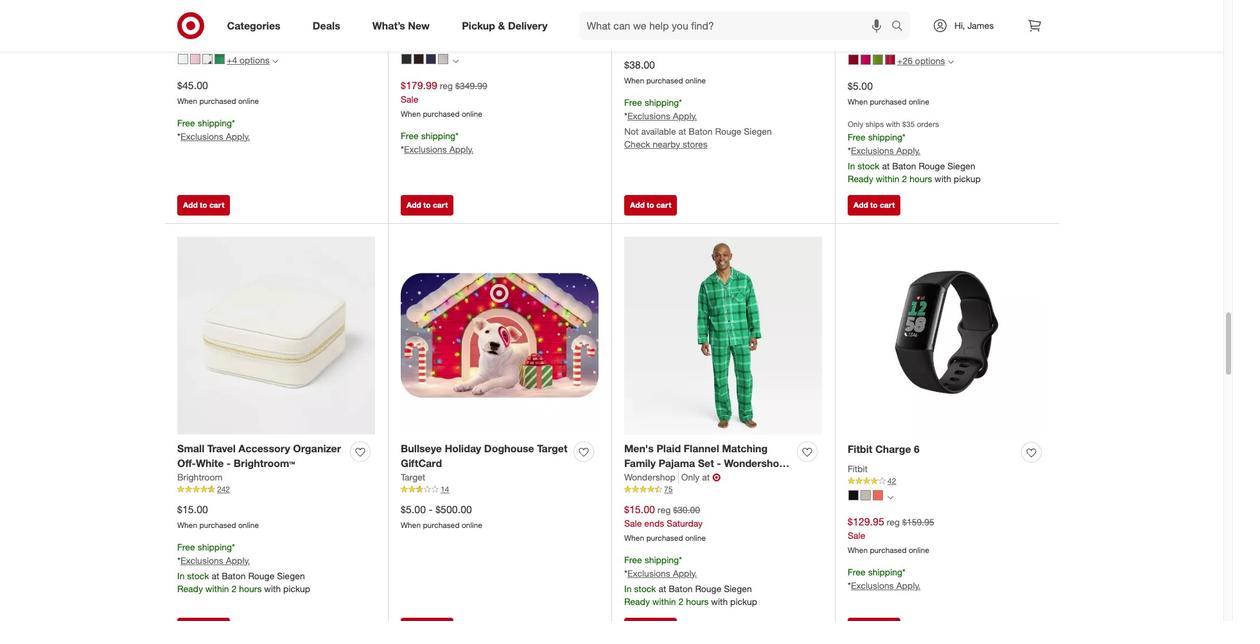 Task type: locate. For each thing, give the bounding box(es) containing it.
snackz
[[654, 0, 690, 11]]

4 to from the left
[[870, 201, 878, 210]]

fitbit charge 6 image
[[848, 237, 1046, 435], [848, 237, 1046, 435]]

baton inside free shipping * * exclusions apply. not available at baton rouge siegen check nearby stores
[[689, 126, 713, 137]]

wondershop
[[624, 472, 676, 483]]

all colors element right coral / champagne gold aluminum image
[[888, 494, 893, 501]]

stock for men's plaid flannel matching family pajama set - wondershop™ green
[[634, 584, 656, 595]]

free shipping * * exclusions apply. down $45.00 when purchased online
[[177, 117, 250, 142]]

add to cart button for stanley 40 oz stainless steel h2.0 flowstate quencher tumbler
[[177, 195, 230, 216]]

all colors + 4 more colors image
[[272, 58, 278, 64]]

to
[[200, 201, 207, 210], [423, 201, 431, 210], [647, 201, 654, 210], [870, 201, 878, 210]]

ready inside only ships with $35 orders free shipping * * exclusions apply. in stock at  baton rouge siegen ready within 2 hours with pickup
[[848, 173, 873, 184]]

3 add to cart from the left
[[630, 201, 671, 210]]

$15.00 up ends
[[624, 504, 655, 517]]

0 vertical spatial in
[[848, 160, 855, 171]]

beauty down fam
[[649, 27, 677, 38]]

free inside free shipping * * exclusions apply. not available at baton rouge siegen check nearby stores
[[624, 97, 642, 108]]

- down flannel
[[717, 457, 721, 470]]

beats down wireless on the left of page
[[401, 27, 424, 38]]

free inside only ships with $35 orders free shipping * * exclusions apply. in stock at  baton rouge siegen ready within 2 hours with pickup
[[848, 132, 866, 143]]

beauty up lip on the right top of the page
[[737, 0, 771, 11]]

2 stainless from the left
[[882, 0, 927, 11]]

0 horizontal spatial pickup
[[283, 584, 310, 595]]

free down the $5.00 when purchased online
[[848, 132, 866, 143]]

2 horizontal spatial within
[[876, 173, 900, 184]]

reg up ends
[[658, 505, 671, 516]]

fitbit for fitbit
[[848, 464, 868, 475]]

3 to from the left
[[647, 201, 654, 210]]

- down the travel
[[227, 457, 231, 470]]

$5.00 down target link
[[401, 504, 426, 517]]

stainless
[[245, 0, 289, 11], [882, 0, 927, 11]]

deals
[[313, 19, 340, 32]]

$5.00 down "b" vibrant pink image
[[848, 80, 873, 93]]

2 fitbit from the top
[[848, 464, 868, 475]]

james
[[968, 20, 994, 31]]

purchased inside the $5.00 when purchased online
[[870, 97, 907, 107]]

apply. down $45.00 when purchased online
[[226, 131, 250, 142]]

set down fam
[[681, 27, 697, 40]]

$15.00 inside the $15.00 when purchased online
[[177, 504, 208, 517]]

abstract geos image
[[202, 54, 213, 64]]

1 add to cart from the left
[[183, 201, 224, 210]]

"c" jade image
[[873, 54, 883, 65]]

all colors + 4 more colors element
[[272, 57, 278, 64]]

rouge inside only ships with $35 orders free shipping * * exclusions apply. in stock at  baton rouge siegen ready within 2 hours with pickup
[[919, 160, 945, 171]]

1 beats from the top
[[401, 0, 429, 11]]

0 vertical spatial $5.00
[[848, 80, 873, 93]]

apply. down $35
[[897, 145, 921, 156]]

0 horizontal spatial free shipping * * exclusions apply.
[[177, 117, 250, 142]]

rouge
[[715, 126, 742, 137], [919, 160, 945, 171], [248, 571, 274, 582], [695, 584, 722, 595]]

in inside only ships with $35 orders free shipping * * exclusions apply. in stock at  baton rouge siegen ready within 2 hours with pickup
[[848, 160, 855, 171]]

add for stanley 40 oz stainless steel h2.0 flowstate quencher tumbler
[[183, 201, 198, 210]]

what's new
[[372, 19, 430, 32]]

- right 3.542oz/3pc
[[769, 27, 773, 40]]

0 vertical spatial only
[[897, 28, 916, 39]]

& inside 'fenty snackz by fenty beauty by rihanna fam faves eye, lip & highlighter set - 3.542oz/3pc - ulta beauty'
[[763, 12, 770, 25]]

4 cart from the left
[[880, 201, 895, 210]]

1 vertical spatial only
[[848, 119, 864, 129]]

stanley link
[[177, 26, 207, 39]]

when inside $15.00 reg $30.00 sale ends saturday when purchased online
[[624, 534, 644, 543]]

2 add from the left
[[407, 201, 421, 210]]

2 cart from the left
[[433, 201, 448, 210]]

1 horizontal spatial all colors element
[[888, 494, 893, 501]]

apply. up stores
[[673, 110, 697, 121]]

1 horizontal spatial $15.00
[[624, 504, 655, 517]]

set
[[681, 27, 697, 40], [698, 457, 714, 470]]

baton
[[689, 126, 713, 137], [892, 160, 916, 171], [222, 571, 246, 582], [669, 584, 693, 595]]

shipping down $15.00 reg $30.00 sale ends saturday when purchased online
[[645, 555, 679, 566]]

apply. inside free shipping * * exclusions apply. not available at baton rouge siegen check nearby stores
[[673, 110, 697, 121]]

stock for small travel accessory organizer off-white - brightroom™
[[187, 571, 209, 582]]

0 vertical spatial ready
[[848, 173, 873, 184]]

1 vertical spatial fitbit
[[848, 464, 868, 475]]

baton inside only ships with $35 orders free shipping * * exclusions apply. in stock at  baton rouge siegen ready within 2 hours with pickup
[[892, 160, 916, 171]]

-
[[700, 27, 704, 40], [769, 27, 773, 40], [227, 457, 231, 470], [717, 457, 721, 470], [429, 504, 433, 517]]

reg for $179.99
[[440, 80, 453, 91]]

1 horizontal spatial stock
[[634, 584, 656, 595]]

1 horizontal spatial set
[[698, 457, 714, 470]]

at inside only ships with $35 orders free shipping * * exclusions apply. in stock at  baton rouge siegen ready within 2 hours with pickup
[[882, 160, 890, 171]]

2 vertical spatial 2
[[679, 596, 684, 607]]

options for +26 options
[[915, 55, 945, 66]]

- left $500.00
[[429, 504, 433, 517]]

$15.00
[[177, 504, 208, 517], [624, 504, 655, 517]]

purchased down the '$179.99'
[[423, 109, 460, 119]]

pickup & delivery link
[[451, 12, 564, 40]]

add to cart for stanley 40 oz stainless steel h2.0 flowstate quencher tumbler
[[183, 201, 224, 210]]

exclusions apply. button down $179.99 reg $349.99 sale when purchased online
[[404, 143, 474, 156]]

4 add to cart button from the left
[[848, 195, 901, 216]]

0 horizontal spatial only
[[681, 472, 700, 483]]

siegen
[[744, 126, 772, 137], [948, 160, 976, 171], [277, 571, 305, 582], [724, 584, 752, 595]]

online down +4 options
[[238, 96, 259, 106]]

2 horizontal spatial pickup
[[954, 173, 981, 184]]

1 vertical spatial ready
[[177, 584, 203, 595]]

& down bluetooth
[[498, 19, 505, 32]]

1 horizontal spatial ¬
[[928, 27, 937, 40]]

fitbit charge 6 link
[[848, 443, 920, 457]]

1 vertical spatial beats
[[401, 27, 424, 38]]

2 horizontal spatial ready
[[848, 173, 873, 184]]

free shipping * * exclusions apply. in stock at  baton rouge siegen ready within 2 hours with pickup for -
[[177, 542, 310, 595]]

pro
[[466, 0, 483, 11]]

1 vertical spatial target
[[401, 472, 425, 483]]

in for small travel accessory organizer off-white - brightroom™
[[177, 571, 185, 582]]

0 vertical spatial all colors element
[[453, 57, 459, 64]]

0 vertical spatial target
[[537, 443, 568, 456]]

$15.00 down brightroom "link"
[[177, 504, 208, 517]]

1 vertical spatial beauty
[[649, 27, 677, 38]]

deals link
[[302, 12, 356, 40]]

free shipping * * exclusions apply. in stock at  baton rouge siegen ready within 2 hours with pickup down the $15.00 when purchased online
[[177, 542, 310, 595]]

doghouse
[[484, 443, 534, 456]]

online inside $129.95 reg $159.95 sale when purchased online
[[909, 546, 929, 556]]

sale inside $15.00 reg $30.00 sale ends saturday when purchased online
[[624, 518, 642, 529]]

online down saturday
[[685, 534, 706, 543]]

purchased inside $179.99 reg $349.99 sale when purchased online
[[423, 109, 460, 119]]

plaid
[[657, 443, 681, 456]]

beats inside beats studio pro bluetooth wireless headphones
[[401, 0, 429, 11]]

2 horizontal spatial free shipping * * exclusions apply.
[[848, 567, 921, 592]]

2
[[902, 173, 907, 184], [232, 584, 237, 595], [679, 596, 684, 607]]

¬ for wine
[[928, 27, 937, 40]]

$5.00 inside $5.00 - $500.00 when purchased online
[[401, 504, 426, 517]]

0 horizontal spatial 2
[[232, 584, 237, 595]]

navy image
[[426, 54, 436, 64]]

1 vertical spatial stanley
[[177, 27, 207, 38]]

exclusions for fitbit charge 6
[[851, 581, 894, 592]]

0 horizontal spatial $5.00
[[401, 504, 426, 517]]

purchased inside $38.00 when purchased online
[[646, 76, 683, 85]]

beauty down highlighter
[[647, 42, 682, 55]]

fenty beauty
[[624, 27, 677, 38]]

to for fenty snackz by fenty beauty by rihanna fam faves eye, lip & highlighter set - 3.542oz/3pc - ulta beauty
[[647, 201, 654, 210]]

2 add to cart from the left
[[407, 201, 448, 210]]

online down $349.99
[[462, 109, 482, 119]]

$5.00 for $5.00
[[848, 80, 873, 93]]

baton for fenty snackz by fenty beauty by rihanna fam faves eye, lip & highlighter set - 3.542oz/3pc - ulta beauty
[[689, 126, 713, 137]]

baton for small travel accessory organizer off-white - brightroom™
[[222, 571, 246, 582]]

apply. down $179.99 reg $349.99 sale when purchased online
[[449, 144, 474, 155]]

online down $159.95
[[909, 546, 929, 556]]

0 horizontal spatial tumbler
[[280, 12, 319, 25]]

2 vertical spatial ready
[[624, 596, 650, 607]]

to for beats studio pro bluetooth wireless headphones
[[423, 201, 431, 210]]

siegen for men's plaid flannel matching family pajama set - wondershop™ green
[[724, 584, 752, 595]]

$35
[[903, 119, 915, 129]]

add to cart for fenty snackz by fenty beauty by rihanna fam faves eye, lip & highlighter set - 3.542oz/3pc - ulta beauty
[[630, 201, 671, 210]]

nearby
[[653, 139, 680, 149]]

only left the ships
[[848, 119, 864, 129]]

all colors element
[[453, 57, 459, 64], [888, 494, 893, 501]]

2 add to cart button from the left
[[401, 195, 454, 216]]

0 horizontal spatial steel
[[292, 0, 317, 11]]

2 horizontal spatial reg
[[887, 517, 900, 528]]

0 horizontal spatial free shipping * * exclusions apply. in stock at  baton rouge siegen ready within 2 hours with pickup
[[177, 542, 310, 595]]

free down $45.00
[[177, 117, 195, 128]]

stanley for stanley 40 oz stainless steel h2.0 flowstate quencher tumbler
[[177, 0, 213, 11]]

options left all colors + 26 more colors "element"
[[915, 55, 945, 66]]

1 horizontal spatial only
[[848, 119, 864, 129]]

¬
[[928, 27, 937, 40], [712, 471, 721, 484]]

0 horizontal spatial in
[[177, 571, 185, 582]]

purchased down $38.00
[[646, 76, 683, 85]]

sale inside $179.99 reg $349.99 sale when purchased online
[[401, 94, 418, 105]]

free up the not
[[624, 97, 642, 108]]

what's new link
[[361, 12, 446, 40]]

1 $15.00 from the left
[[177, 504, 208, 517]]

42
[[888, 477, 896, 486]]

1 horizontal spatial within
[[652, 596, 676, 607]]

exclusions for beats studio pro bluetooth wireless headphones
[[404, 144, 447, 155]]

siegen for fenty snackz by fenty beauty by rihanna fam faves eye, lip & highlighter set - 3.542oz/3pc - ulta beauty
[[744, 126, 772, 137]]

bullseye holiday doghouse target giftcard
[[401, 443, 568, 470]]

online inside $15.00 reg $30.00 sale ends saturday when purchased online
[[685, 534, 706, 543]]

fenty for fenty beauty
[[624, 27, 647, 38]]

reg
[[440, 80, 453, 91], [658, 505, 671, 516], [887, 517, 900, 528]]

reg inside $15.00 reg $30.00 sale ends saturday when purchased online
[[658, 505, 671, 516]]

2 inside only ships with $35 orders free shipping * * exclusions apply. in stock at  baton rouge siegen ready within 2 hours with pickup
[[902, 173, 907, 184]]

add to cart for 11.4oz stainless steel double wall non-vacuum wine tumbler with slide lid
[[854, 201, 895, 210]]

shipping for stanley 40 oz stainless steel h2.0 flowstate quencher tumbler
[[198, 117, 232, 128]]

rouge for men's plaid flannel matching family pajama set - wondershop™ green
[[695, 584, 722, 595]]

steel left h2.0
[[292, 0, 317, 11]]

fitbit link
[[848, 463, 868, 476]]

beats link
[[401, 26, 424, 39]]

purchased down the $129.95
[[870, 546, 907, 556]]

3 cart from the left
[[656, 201, 671, 210]]

online down 242 'link'
[[238, 521, 259, 531]]

target down giftcard
[[401, 472, 425, 483]]

0 vertical spatial stock
[[858, 160, 880, 171]]

apply.
[[673, 110, 697, 121], [226, 131, 250, 142], [449, 144, 474, 155], [897, 145, 921, 156], [226, 555, 250, 566], [673, 568, 697, 579], [897, 581, 921, 592]]

1 horizontal spatial ready
[[624, 596, 650, 607]]

pickup & delivery
[[462, 19, 548, 32]]

beats studio pro bluetooth wireless headphones link
[[401, 0, 568, 26]]

only for men's plaid flannel matching family pajama set - wondershop™ green
[[681, 472, 700, 483]]

free shipping * * exclusions apply. down $179.99 reg $349.99 sale when purchased online
[[401, 130, 474, 155]]

set inside men's plaid flannel matching family pajama set - wondershop™ green
[[698, 457, 714, 470]]

all colors image
[[453, 58, 459, 64]]

2 vertical spatial only
[[681, 472, 700, 483]]

add to cart button
[[177, 195, 230, 216], [401, 195, 454, 216], [624, 195, 677, 216], [848, 195, 901, 216]]

stores
[[683, 139, 708, 149]]

1 horizontal spatial by
[[774, 0, 786, 11]]

free shipping * * exclusions apply. for steel
[[177, 117, 250, 142]]

1 horizontal spatial free shipping * * exclusions apply. in stock at  baton rouge siegen ready within 2 hours with pickup
[[624, 555, 757, 607]]

only inside wondershop only at ¬
[[681, 472, 700, 483]]

2 horizontal spatial hours
[[910, 173, 932, 184]]

lid
[[875, 28, 890, 41]]

pajama
[[659, 457, 695, 470]]

shipping for fenty snackz by fenty beauty by rihanna fam faves eye, lip & highlighter set - 3.542oz/3pc - ulta beauty
[[645, 97, 679, 108]]

exclusions apply. button down $129.95 reg $159.95 sale when purchased online
[[851, 580, 921, 593]]

shipping down $129.95 reg $159.95 sale when purchased online
[[868, 567, 903, 578]]

1 stainless from the left
[[245, 0, 289, 11]]

2 horizontal spatial stock
[[858, 160, 880, 171]]

2 vertical spatial within
[[652, 596, 676, 607]]

0 vertical spatial pickup
[[954, 173, 981, 184]]

free shipping * * exclusions apply. not available at baton rouge siegen check nearby stores
[[624, 97, 772, 149]]

shipping up available
[[645, 97, 679, 108]]

add to cart button for beats studio pro bluetooth wireless headphones
[[401, 195, 454, 216]]

apply. down saturday
[[673, 568, 697, 579]]

exclusions down ends
[[628, 568, 670, 579]]

free for fenty snackz by fenty beauty by rihanna fam faves eye, lip & highlighter set - 3.542oz/3pc - ulta beauty
[[624, 97, 642, 108]]

2 horizontal spatial only
[[897, 28, 916, 39]]

1 horizontal spatial free shipping * * exclusions apply.
[[401, 130, 474, 155]]

online
[[685, 76, 706, 85], [238, 96, 259, 106], [909, 97, 929, 107], [462, 109, 482, 119], [238, 521, 259, 531], [462, 521, 482, 531], [685, 534, 706, 543], [909, 546, 929, 556]]

tumbler for stainless
[[280, 12, 319, 25]]

0 vertical spatial stanley
[[177, 0, 213, 11]]

add
[[183, 201, 198, 210], [407, 201, 421, 210], [630, 201, 645, 210], [854, 201, 868, 210]]

small travel accessory organizer off-white - brightroom™ image
[[177, 237, 375, 435], [177, 237, 375, 435]]

shipping for fitbit charge 6
[[868, 567, 903, 578]]

options
[[240, 55, 270, 66], [915, 55, 945, 66]]

& right lip on the right top of the page
[[763, 12, 770, 25]]

tumbler inside stanley 40 oz stainless steel h2.0 flowstate quencher tumbler
[[280, 12, 319, 25]]

0 vertical spatial 2
[[902, 173, 907, 184]]

sale inside $129.95 reg $159.95 sale when purchased online
[[848, 531, 865, 542]]

purchased down $45.00
[[199, 96, 236, 106]]

what's
[[372, 19, 405, 32]]

free shipping * * exclusions apply. in stock at  baton rouge siegen ready within 2 hours with pickup down saturday
[[624, 555, 757, 607]]

hours for men's plaid flannel matching family pajama set - wondershop™ green
[[686, 596, 709, 607]]

0 horizontal spatial ¬
[[712, 471, 721, 484]]

40
[[216, 0, 228, 11]]

"t" red image
[[849, 54, 859, 65]]

check nearby stores button
[[624, 138, 708, 151]]

exclusions inside free shipping * * exclusions apply. not available at baton rouge siegen check nearby stores
[[628, 110, 670, 121]]

exclusions apply. button down the $15.00 when purchased online
[[180, 555, 250, 568]]

men's plaid flannel matching family pajama set - wondershop™ green image
[[624, 237, 822, 435], [624, 237, 822, 435]]

apply. for men's plaid flannel matching family pajama set - wondershop™ green
[[673, 568, 697, 579]]

1 vertical spatial stock
[[187, 571, 209, 582]]

online up orders
[[909, 97, 929, 107]]

reg left $349.99
[[440, 80, 453, 91]]

hours inside only ships with $35 orders free shipping * * exclusions apply. in stock at  baton rouge siegen ready within 2 hours with pickup
[[910, 173, 932, 184]]

only inside "opalhouse only at ¬"
[[897, 28, 916, 39]]

- inside men's plaid flannel matching family pajama set - wondershop™ green
[[717, 457, 721, 470]]

2 stanley from the top
[[177, 27, 207, 38]]

0 vertical spatial reg
[[440, 80, 453, 91]]

1 add to cart button from the left
[[177, 195, 230, 216]]

only down vacuum
[[897, 28, 916, 39]]

not
[[624, 126, 639, 137]]

exclusions down $129.95 reg $159.95 sale when purchased online
[[851, 581, 894, 592]]

reg inside $129.95 reg $159.95 sale when purchased online
[[887, 517, 900, 528]]

1 steel from the left
[[292, 0, 317, 11]]

coral / champagne gold aluminum image
[[873, 491, 883, 501]]

2 vertical spatial pickup
[[730, 596, 757, 607]]

1 horizontal spatial target
[[537, 443, 568, 456]]

1 vertical spatial hours
[[239, 584, 262, 595]]

bluetooth
[[486, 0, 534, 11]]

0 vertical spatial within
[[876, 173, 900, 184]]

rouge inside free shipping * * exclusions apply. not available at baton rouge siegen check nearby stores
[[715, 126, 742, 137]]

1 stanley from the top
[[177, 0, 213, 11]]

0 horizontal spatial stock
[[187, 571, 209, 582]]

all colors element for $129.95
[[888, 494, 893, 501]]

¬ down flannel
[[712, 471, 721, 484]]

exclusions down the ships
[[851, 145, 894, 156]]

0 horizontal spatial stainless
[[245, 0, 289, 11]]

2 vertical spatial in
[[624, 584, 632, 595]]

by up what can we help you find? suggestions appear below search field
[[774, 0, 786, 11]]

0 horizontal spatial within
[[205, 584, 229, 595]]

1 to from the left
[[200, 201, 207, 210]]

purchased
[[646, 76, 683, 85], [199, 96, 236, 106], [870, 97, 907, 107], [423, 109, 460, 119], [199, 521, 236, 531], [423, 521, 460, 531], [646, 534, 683, 543], [870, 546, 907, 556]]

when inside the $15.00 when purchased online
[[177, 521, 197, 531]]

2 vertical spatial reg
[[887, 517, 900, 528]]

1 horizontal spatial 2
[[679, 596, 684, 607]]

meadow image
[[215, 54, 225, 64]]

within for men's plaid flannel matching family pajama set - wondershop™ green
[[652, 596, 676, 607]]

1 horizontal spatial $5.00
[[848, 80, 873, 93]]

online inside $38.00 when purchased online
[[685, 76, 706, 85]]

apply. down the $15.00 when purchased online
[[226, 555, 250, 566]]

at
[[918, 28, 926, 39], [679, 126, 686, 137], [882, 160, 890, 171], [702, 472, 710, 483], [212, 571, 219, 582], [659, 584, 666, 595]]

1 cart from the left
[[209, 201, 224, 210]]

flannel
[[684, 443, 719, 456]]

cart for $38.00
[[656, 201, 671, 210]]

$159.95
[[903, 517, 934, 528]]

purchased down 242
[[199, 521, 236, 531]]

only
[[897, 28, 916, 39], [848, 119, 864, 129], [681, 472, 700, 483]]

1 vertical spatial within
[[205, 584, 229, 595]]

fitbit charge 6
[[848, 443, 920, 456]]

purchased up the ships
[[870, 97, 907, 107]]

exclusions down the $15.00 when purchased online
[[180, 555, 223, 566]]

stanley up flowstate
[[177, 0, 213, 11]]

fenty up eye,
[[707, 0, 734, 11]]

free down $179.99 reg $349.99 sale when purchased online
[[401, 130, 419, 141]]

exclusions up available
[[628, 110, 670, 121]]

brightroom™
[[234, 457, 295, 470]]

wondershop™
[[724, 457, 791, 470]]

1 horizontal spatial options
[[915, 55, 945, 66]]

75 link
[[624, 484, 822, 496]]

0 horizontal spatial by
[[693, 0, 704, 11]]

target right doghouse
[[537, 443, 568, 456]]

shipping down $179.99 reg $349.99 sale when purchased online
[[421, 130, 455, 141]]

3 add to cart button from the left
[[624, 195, 677, 216]]

2 horizontal spatial sale
[[848, 531, 865, 542]]

exclusions down $45.00 when purchased online
[[180, 131, 223, 142]]

purchased down ends
[[646, 534, 683, 543]]

tumbler inside 11.4oz stainless steel double wall non-vacuum wine tumbler with slide lid
[[940, 13, 979, 26]]

pickup inside only ships with $35 orders free shipping * * exclusions apply. in stock at  baton rouge siegen ready within 2 hours with pickup
[[954, 173, 981, 184]]

at inside "opalhouse only at ¬"
[[918, 28, 926, 39]]

ready for small travel accessory organizer off-white - brightroom™
[[177, 584, 203, 595]]

sale for $15.00
[[624, 518, 642, 529]]

1 vertical spatial in
[[177, 571, 185, 582]]

0 vertical spatial beats
[[401, 0, 429, 11]]

$179.99
[[401, 79, 437, 92]]

0 horizontal spatial $15.00
[[177, 504, 208, 517]]

¬ for -
[[712, 471, 721, 484]]

obsidian / black aluminum image
[[849, 491, 859, 501]]

sale down the $129.95
[[848, 531, 865, 542]]

reg for $129.95
[[887, 517, 900, 528]]

men's plaid flannel matching family pajama set - wondershop™ green link
[[624, 442, 792, 485]]

fenty up "ulta"
[[624, 27, 647, 38]]

stanley down flowstate
[[177, 27, 207, 38]]

1 horizontal spatial sale
[[624, 518, 642, 529]]

0 horizontal spatial hours
[[239, 584, 262, 595]]

shipping inside free shipping * * exclusions apply. not available at baton rouge siegen check nearby stores
[[645, 97, 679, 108]]

2 for men's plaid flannel matching family pajama set - wondershop™ green
[[679, 596, 684, 607]]

purchased down $500.00
[[423, 521, 460, 531]]

all colors element for $179.99
[[453, 57, 459, 64]]

0 horizontal spatial set
[[681, 27, 697, 40]]

beats up wireless on the left of page
[[401, 0, 429, 11]]

1 horizontal spatial in
[[624, 584, 632, 595]]

1 vertical spatial 2
[[232, 584, 237, 595]]

1 vertical spatial ¬
[[712, 471, 721, 484]]

0 horizontal spatial ready
[[177, 584, 203, 595]]

free for fitbit charge 6
[[848, 567, 866, 578]]

steel up the wine
[[930, 0, 954, 11]]

fitbit up obsidian / black aluminum image
[[848, 464, 868, 475]]

steel inside 11.4oz stainless steel double wall non-vacuum wine tumbler with slide lid
[[930, 0, 954, 11]]

siegen inside free shipping * * exclusions apply. not available at baton rouge siegen check nearby stores
[[744, 126, 772, 137]]

within
[[876, 173, 900, 184], [205, 584, 229, 595], [652, 596, 676, 607]]

fenty snackz by fenty beauty by rihanna fam faves eye, lip & highlighter set - 3.542oz/3pc - ulta beauty
[[624, 0, 786, 55]]

wondershop link
[[624, 471, 679, 484]]

bullseye
[[401, 443, 442, 456]]

What can we help you find? suggestions appear below search field
[[579, 12, 895, 40]]

14
[[441, 485, 449, 495]]

available
[[641, 126, 676, 137]]

1 add from the left
[[183, 201, 198, 210]]

1 vertical spatial pickup
[[283, 584, 310, 595]]

¬ down the wine
[[928, 27, 937, 40]]

sale for $129.95
[[848, 531, 865, 542]]

slide
[[848, 28, 872, 41]]

1 vertical spatial sale
[[624, 518, 642, 529]]

sale down the '$179.99'
[[401, 94, 418, 105]]

at inside wondershop only at ¬
[[702, 472, 710, 483]]

4 add from the left
[[854, 201, 868, 210]]

1 horizontal spatial steel
[[930, 0, 954, 11]]

2 vertical spatial hours
[[686, 596, 709, 607]]

0 vertical spatial set
[[681, 27, 697, 40]]

$179.99 reg $349.99 sale when purchased online
[[401, 79, 487, 119]]

2 $15.00 from the left
[[624, 504, 655, 517]]

reg inside $179.99 reg $349.99 sale when purchased online
[[440, 80, 453, 91]]

free shipping * * exclusions apply. down $129.95 reg $159.95 sale when purchased online
[[848, 567, 921, 592]]

0 horizontal spatial options
[[240, 55, 270, 66]]

when inside $129.95 reg $159.95 sale when purchased online
[[848, 546, 868, 556]]

free down the $15.00 when purchased online
[[177, 542, 195, 553]]

wireless
[[401, 12, 442, 25]]

online up free shipping * * exclusions apply. not available at baton rouge siegen check nearby stores
[[685, 76, 706, 85]]

shipping for beats studio pro bluetooth wireless headphones
[[421, 130, 455, 141]]

small travel accessory organizer off-white - brightroom™
[[177, 443, 341, 470]]

target inside bullseye holiday doghouse target giftcard
[[537, 443, 568, 456]]

$5.00 inside the $5.00 when purchased online
[[848, 80, 873, 93]]

by up the faves
[[693, 0, 704, 11]]

0 horizontal spatial &
[[498, 19, 505, 32]]

2 beats from the top
[[401, 27, 424, 38]]

1 fitbit from the top
[[848, 443, 873, 456]]

reg for $15.00
[[658, 505, 671, 516]]

0 vertical spatial ¬
[[928, 27, 937, 40]]

stainless up vacuum
[[882, 0, 927, 11]]

2 to from the left
[[423, 201, 431, 210]]

search
[[886, 20, 917, 33]]

free down $129.95 reg $159.95 sale when purchased online
[[848, 567, 866, 578]]

$129.95
[[848, 516, 884, 529]]

1 horizontal spatial tumbler
[[940, 13, 979, 26]]

1 vertical spatial $5.00
[[401, 504, 426, 517]]

0 horizontal spatial sale
[[401, 94, 418, 105]]

add to cart
[[183, 201, 224, 210], [407, 201, 448, 210], [630, 201, 671, 210], [854, 201, 895, 210]]

free shipping * * exclusions apply. for wireless
[[401, 130, 474, 155]]

4 add to cart from the left
[[854, 201, 895, 210]]

fenty up the rihanna
[[624, 0, 651, 11]]

siegen for small travel accessory organizer off-white - brightroom™
[[277, 571, 305, 582]]

reg down all colors image
[[887, 517, 900, 528]]

2 horizontal spatial in
[[848, 160, 855, 171]]

+4
[[227, 55, 237, 66]]

0 horizontal spatial reg
[[440, 80, 453, 91]]

by
[[693, 0, 704, 11], [774, 0, 786, 11]]

0 vertical spatial sale
[[401, 94, 418, 105]]

add to cart for beats studio pro bluetooth wireless headphones
[[407, 201, 448, 210]]

exclusions down $179.99 reg $349.99 sale when purchased online
[[404, 144, 447, 155]]

1 horizontal spatial hours
[[686, 596, 709, 607]]

only down pajama at the right
[[681, 472, 700, 483]]

options left the all colors + 4 more colors element
[[240, 55, 270, 66]]

shipping down the $15.00 when purchased online
[[198, 542, 232, 553]]

stainless up quencher at the top of page
[[245, 0, 289, 11]]

apply. down $129.95 reg $159.95 sale when purchased online
[[897, 581, 921, 592]]

add for fenty snackz by fenty beauty by rihanna fam faves eye, lip & highlighter set - 3.542oz/3pc - ulta beauty
[[630, 201, 645, 210]]

free shipping * * exclusions apply. in stock at  baton rouge siegen ready within 2 hours with pickup for set
[[624, 555, 757, 607]]

all colors element right sandstone icon
[[453, 57, 459, 64]]

pickup
[[462, 19, 495, 32]]

0 vertical spatial hours
[[910, 173, 932, 184]]

shipping down the ships
[[868, 132, 903, 143]]

shipping down $45.00 when purchased online
[[198, 117, 232, 128]]

holiday
[[445, 443, 481, 456]]

online inside the $15.00 when purchased online
[[238, 521, 259, 531]]

1 vertical spatial reg
[[658, 505, 671, 516]]

2 steel from the left
[[930, 0, 954, 11]]

free down $15.00 reg $30.00 sale ends saturday when purchased online
[[624, 555, 642, 566]]

exclusions inside only ships with $35 orders free shipping * * exclusions apply. in stock at  baton rouge siegen ready within 2 hours with pickup
[[851, 145, 894, 156]]

exclusions for fenty snackz by fenty beauty by rihanna fam faves eye, lip & highlighter set - 3.542oz/3pc - ulta beauty
[[628, 110, 670, 121]]

$15.00 inside $15.00 reg $30.00 sale ends saturday when purchased online
[[624, 504, 655, 517]]

stanley inside stanley 40 oz stainless steel h2.0 flowstate quencher tumbler
[[177, 0, 213, 11]]

2 vertical spatial sale
[[848, 531, 865, 542]]

fenty beauty link
[[624, 26, 677, 39]]

2 horizontal spatial 2
[[902, 173, 907, 184]]

0 vertical spatial fitbit
[[848, 443, 873, 456]]

2 vertical spatial stock
[[634, 584, 656, 595]]

bullseye holiday doghouse target giftcard image
[[401, 237, 599, 435]]

3 add from the left
[[630, 201, 645, 210]]

purchased inside $45.00 when purchased online
[[199, 96, 236, 106]]

purchased inside $129.95 reg $159.95 sale when purchased online
[[870, 546, 907, 556]]



Task type: vqa. For each thing, say whether or not it's contained in the screenshot.
the top Good
no



Task type: describe. For each thing, give the bounding box(es) containing it.
charge
[[875, 443, 911, 456]]

at inside free shipping * * exclusions apply. not available at baton rouge siegen check nearby stores
[[679, 126, 686, 137]]

frost/electric yellow image
[[178, 54, 188, 64]]

beats studio pro bluetooth wireless headphones
[[401, 0, 534, 25]]

apply. for fitbit charge 6
[[897, 581, 921, 592]]

ends
[[644, 518, 664, 529]]

online inside $45.00 when purchased online
[[238, 96, 259, 106]]

delivery
[[508, 19, 548, 32]]

add for 11.4oz stainless steel double wall non-vacuum wine tumbler with slide lid
[[854, 201, 868, 210]]

rouge for small travel accessory organizer off-white - brightroom™
[[248, 571, 274, 582]]

brightroom link
[[177, 471, 223, 484]]

only ships with $35 orders free shipping * * exclusions apply. in stock at  baton rouge siegen ready within 2 hours with pickup
[[848, 119, 981, 184]]

purchased inside the $15.00 when purchased online
[[199, 521, 236, 531]]

$129.95 reg $159.95 sale when purchased online
[[848, 516, 934, 556]]

new
[[408, 19, 430, 32]]

purchased inside $15.00 reg $30.00 sale ends saturday when purchased online
[[646, 534, 683, 543]]

2 for small travel accessory organizer off-white - brightroom™
[[232, 584, 237, 595]]

$5.00 when purchased online
[[848, 80, 929, 107]]

set inside 'fenty snackz by fenty beauty by rihanna fam faves eye, lip & highlighter set - 3.542oz/3pc - ulta beauty'
[[681, 27, 697, 40]]

0 vertical spatial beauty
[[737, 0, 771, 11]]

off-
[[177, 457, 196, 470]]

purchased inside $5.00 - $500.00 when purchased online
[[423, 521, 460, 531]]

stanley 40 oz stainless steel h2.0 flowstate quencher tumbler
[[177, 0, 342, 25]]

online inside $5.00 - $500.00 when purchased online
[[462, 521, 482, 531]]

to for stanley 40 oz stainless steel h2.0 flowstate quencher tumbler
[[200, 201, 207, 210]]

hi,
[[955, 20, 965, 31]]

headphones
[[445, 12, 507, 25]]

online inside $179.99 reg $349.99 sale when purchased online
[[462, 109, 482, 119]]

$15.00 for when
[[177, 504, 208, 517]]

family
[[624, 457, 656, 470]]

pickup for small travel accessory organizer off-white - brightroom™
[[283, 584, 310, 595]]

categories link
[[216, 12, 297, 40]]

free for small travel accessory organizer off-white - brightroom™
[[177, 542, 195, 553]]

rihanna
[[624, 12, 665, 25]]

organizer
[[293, 443, 341, 456]]

apply. for stanley 40 oz stainless steel h2.0 flowstate quencher tumbler
[[226, 131, 250, 142]]

baton for men's plaid flannel matching family pajama set - wondershop™ green
[[669, 584, 693, 595]]

$15.00 for reg
[[624, 504, 655, 517]]

in for men's plaid flannel matching family pajama set - wondershop™ green
[[624, 584, 632, 595]]

fam
[[667, 12, 688, 25]]

cart for $45.00
[[209, 201, 224, 210]]

shipping inside only ships with $35 orders free shipping * * exclusions apply. in stock at  baton rouge siegen ready within 2 hours with pickup
[[868, 132, 903, 143]]

bullseye holiday doghouse target giftcard link
[[401, 442, 568, 471]]

11.4oz stainless steel double wall non-vacuum wine tumbler with slide lid
[[848, 0, 1015, 41]]

42 link
[[848, 476, 1046, 487]]

men's plaid flannel matching family pajama set - wondershop™ green
[[624, 443, 791, 485]]

3.542oz/3pc
[[707, 27, 766, 40]]

exclusions apply. button down $45.00 when purchased online
[[180, 130, 250, 143]]

fitbit for fitbit charge 6
[[848, 443, 873, 456]]

& inside pickup & delivery link
[[498, 19, 505, 32]]

ready for men's plaid flannel matching family pajama set - wondershop™ green
[[624, 596, 650, 607]]

exclusions for stanley 40 oz stainless steel h2.0 flowstate quencher tumbler
[[180, 131, 223, 142]]

matching
[[722, 443, 768, 456]]

ulta
[[624, 42, 644, 55]]

eye,
[[722, 12, 742, 25]]

wall
[[995, 0, 1015, 11]]

when inside $45.00 when purchased online
[[177, 96, 197, 106]]

h2.0
[[320, 0, 342, 11]]

faves
[[691, 12, 719, 25]]

all colors + 26 more colors element
[[948, 57, 954, 65]]

add to cart button for 11.4oz stainless steel double wall non-vacuum wine tumbler with slide lid
[[848, 195, 901, 216]]

cart for $5.00
[[880, 201, 895, 210]]

lip
[[745, 12, 760, 25]]

0 horizontal spatial target
[[401, 472, 425, 483]]

2 by from the left
[[774, 0, 786, 11]]

when inside $179.99 reg $349.99 sale when purchased online
[[401, 109, 421, 119]]

orders
[[917, 119, 939, 129]]

when inside $5.00 - $500.00 when purchased online
[[401, 521, 421, 531]]

242 link
[[177, 484, 375, 496]]

fenty for fenty snackz by fenty beauty by rihanna fam faves eye, lip & highlighter set - 3.542oz/3pc - ulta beauty
[[624, 0, 651, 11]]

- down the faves
[[700, 27, 704, 40]]

small
[[177, 443, 204, 456]]

- inside small travel accessory organizer off-white - brightroom™
[[227, 457, 231, 470]]

11.4oz stainless steel double wall non-vacuum wine tumbler with slide lid link
[[848, 0, 1016, 41]]

all colors + 26 more colors image
[[948, 59, 954, 65]]

non-
[[848, 13, 872, 26]]

quencher
[[229, 12, 277, 25]]

$15.00 when purchased online
[[177, 504, 259, 531]]

rouge for fenty snackz by fenty beauty by rihanna fam faves eye, lip & highlighter set - 3.542oz/3pc - ulta beauty
[[715, 126, 742, 137]]

deep brown image
[[414, 54, 424, 64]]

online inside the $5.00 when purchased online
[[909, 97, 929, 107]]

steel inside stanley 40 oz stainless steel h2.0 flowstate quencher tumbler
[[292, 0, 317, 11]]

only inside only ships with $35 orders free shipping * * exclusions apply. in stock at  baton rouge siegen ready within 2 hours with pickup
[[848, 119, 864, 129]]

$38.00 when purchased online
[[624, 59, 706, 85]]

apply. for beats studio pro bluetooth wireless headphones
[[449, 144, 474, 155]]

"b" vibrant pink image
[[861, 54, 871, 65]]

1 by from the left
[[693, 0, 704, 11]]

exclusions apply. button down the ships
[[851, 144, 921, 157]]

highlighter
[[624, 27, 678, 40]]

porcelain / silver aluminum image
[[861, 491, 871, 501]]

when inside $38.00 when purchased online
[[624, 76, 644, 85]]

accessory
[[239, 443, 290, 456]]

+4 options
[[227, 55, 270, 66]]

siegen inside only ships with $35 orders free shipping * * exclusions apply. in stock at  baton rouge siegen ready within 2 hours with pickup
[[948, 160, 976, 171]]

hours for small travel accessory organizer off-white - brightroom™
[[239, 584, 262, 595]]

travel
[[207, 443, 236, 456]]

white
[[196, 457, 224, 470]]

exclusions apply. button up available
[[628, 110, 697, 123]]

stanley for stanley
[[177, 27, 207, 38]]

categories
[[227, 19, 281, 32]]

sale for $179.99
[[401, 94, 418, 105]]

6
[[914, 443, 920, 456]]

to for 11.4oz stainless steel double wall non-vacuum wine tumbler with slide lid
[[870, 201, 878, 210]]

saturday
[[667, 518, 703, 529]]

$45.00 when purchased online
[[177, 79, 259, 106]]

add to cart button for fenty snackz by fenty beauty by rihanna fam faves eye, lip & highlighter set - 3.542oz/3pc - ulta beauty
[[624, 195, 677, 216]]

only for 11.4oz stainless steel double wall non-vacuum wine tumbler with slide lid
[[897, 28, 916, 39]]

flowstate
[[177, 12, 226, 25]]

$5.00 - $500.00 when purchased online
[[401, 504, 482, 531]]

small travel accessory organizer off-white - brightroom™ link
[[177, 442, 345, 471]]

with inside 11.4oz stainless steel double wall non-vacuum wine tumbler with slide lid
[[982, 13, 1003, 26]]

add for beats studio pro bluetooth wireless headphones
[[407, 201, 421, 210]]

apply. for small travel accessory organizer off-white - brightroom™
[[226, 555, 250, 566]]

when inside the $5.00 when purchased online
[[848, 97, 868, 107]]

exclusions for men's plaid flannel matching family pajama set - wondershop™ green
[[628, 568, 670, 579]]

pickup for men's plaid flannel matching family pajama set - wondershop™ green
[[730, 596, 757, 607]]

double
[[957, 0, 992, 11]]

+26 options button
[[843, 51, 959, 71]]

giftcard
[[401, 457, 442, 470]]

shipping for small travel accessory organizer off-white - brightroom™
[[198, 542, 232, 553]]

shipping for men's plaid flannel matching family pajama set - wondershop™ green
[[645, 555, 679, 566]]

opalhouse only at ¬
[[848, 27, 937, 40]]

exclusions apply. button down $15.00 reg $30.00 sale ends saturday when purchased online
[[628, 568, 697, 580]]

stock inside only ships with $35 orders free shipping * * exclusions apply. in stock at  baton rouge siegen ready within 2 hours with pickup
[[858, 160, 880, 171]]

free for beats studio pro bluetooth wireless headphones
[[401, 130, 419, 141]]

within for small travel accessory organizer off-white - brightroom™
[[205, 584, 229, 595]]

flamingo image
[[190, 54, 200, 64]]

$5.00 for $5.00 - $500.00
[[401, 504, 426, 517]]

beats for beats studio pro bluetooth wireless headphones
[[401, 0, 429, 11]]

exclusions for small travel accessory organizer off-white - brightroom™
[[180, 555, 223, 566]]

all colors image
[[888, 495, 893, 501]]

$349.99
[[455, 80, 487, 91]]

stainless inside 11.4oz stainless steel double wall non-vacuum wine tumbler with slide lid
[[882, 0, 927, 11]]

2 vertical spatial beauty
[[647, 42, 682, 55]]

stainless inside stanley 40 oz stainless steel h2.0 flowstate quencher tumbler
[[245, 0, 289, 11]]

14 link
[[401, 484, 599, 496]]

$45.00
[[177, 79, 208, 92]]

apply. inside only ships with $35 orders free shipping * * exclusions apply. in stock at  baton rouge siegen ready within 2 hours with pickup
[[897, 145, 921, 156]]

"d" red image
[[885, 54, 895, 65]]

242
[[217, 485, 230, 495]]

studio
[[432, 0, 463, 11]]

sandstone image
[[438, 54, 448, 64]]

11.4oz
[[848, 0, 879, 11]]

apply. for fenty snackz by fenty beauty by rihanna fam faves eye, lip & highlighter set - 3.542oz/3pc - ulta beauty
[[673, 110, 697, 121]]

free for men's plaid flannel matching family pajama set - wondershop™ green
[[624, 555, 642, 566]]

- inside $5.00 - $500.00 when purchased online
[[429, 504, 433, 517]]

hi, james
[[955, 20, 994, 31]]

check
[[624, 139, 650, 149]]

opalhouse link
[[848, 27, 895, 40]]

options for +4 options
[[240, 55, 270, 66]]

target link
[[401, 471, 425, 484]]

fenty snackz by fenty beauty by rihanna fam faves eye, lip & highlighter set - 3.542oz/3pc - ulta beauty link
[[624, 0, 792, 55]]

free for stanley 40 oz stainless steel h2.0 flowstate quencher tumbler
[[177, 117, 195, 128]]

within inside only ships with $35 orders free shipping * * exclusions apply. in stock at  baton rouge siegen ready within 2 hours with pickup
[[876, 173, 900, 184]]

beats for beats
[[401, 27, 424, 38]]

black image
[[401, 54, 412, 64]]

tumbler for double
[[940, 13, 979, 26]]

ships
[[866, 119, 884, 129]]



